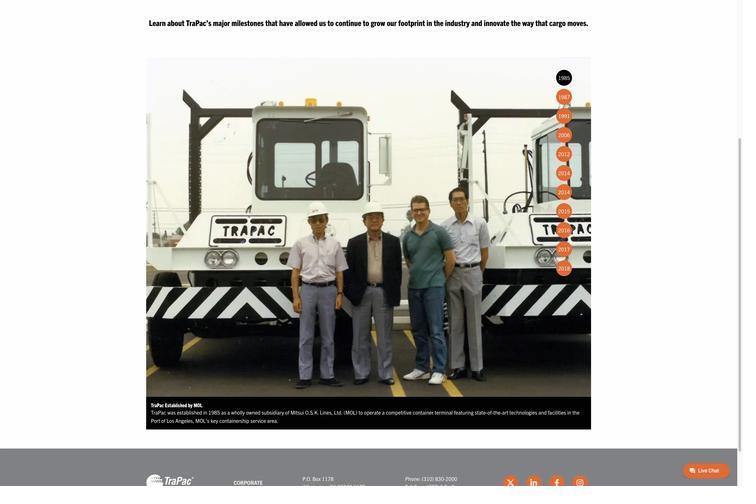 Task type: vqa. For each thing, say whether or not it's contained in the screenshot.
the rightmost and
yes



Task type: locate. For each thing, give the bounding box(es) containing it.
1 vertical spatial trapac
[[151, 410, 166, 416]]

art
[[502, 410, 508, 416]]

the
[[434, 17, 444, 28], [511, 17, 521, 28], [573, 410, 580, 416]]

state-
[[475, 410, 488, 416]]

and
[[471, 17, 482, 28], [539, 410, 547, 416]]

p.o.
[[303, 476, 311, 482]]

a right 'operate'
[[382, 410, 385, 416]]

innovate
[[484, 17, 510, 28]]

that right way
[[536, 17, 548, 28]]

competitive
[[386, 410, 412, 416]]

of
[[285, 410, 289, 416], [161, 418, 165, 424]]

of-
[[488, 410, 494, 416]]

subsidiary
[[262, 410, 284, 416]]

0 horizontal spatial and
[[471, 17, 482, 28]]

about
[[167, 17, 184, 28]]

0 vertical spatial 1985
[[558, 75, 570, 81]]

have
[[279, 17, 293, 28]]

1 horizontal spatial that
[[536, 17, 548, 28]]

continue
[[335, 17, 361, 28]]

to right us
[[328, 17, 334, 28]]

a right as
[[227, 410, 230, 416]]

2 that from the left
[[536, 17, 548, 28]]

los
[[167, 418, 174, 424]]

in right facilities
[[567, 410, 571, 416]]

1 horizontal spatial and
[[539, 410, 547, 416]]

0 horizontal spatial 1985
[[208, 410, 220, 416]]

1 a from the left
[[227, 410, 230, 416]]

(310)
[[422, 476, 434, 482]]

trapac's
[[186, 17, 211, 28]]

a
[[227, 410, 230, 416], [382, 410, 385, 416]]

1985 up 1987
[[558, 75, 570, 81]]

1985 up key
[[208, 410, 220, 416]]

footer
[[0, 449, 737, 487]]

2014 up 2015
[[558, 189, 570, 196]]

the left way
[[511, 17, 521, 28]]

cargo
[[549, 17, 566, 28]]

to right (mol)
[[359, 410, 363, 416]]

to
[[328, 17, 334, 28], [363, 17, 369, 28], [359, 410, 363, 416]]

way
[[522, 17, 534, 28]]

phone:
[[405, 476, 421, 482]]

operate
[[364, 410, 381, 416]]

in
[[427, 17, 432, 28], [203, 410, 207, 416], [567, 410, 571, 416]]

1985
[[558, 75, 570, 81], [208, 410, 220, 416]]

in right "footprint"
[[427, 17, 432, 28]]

to left the grow
[[363, 17, 369, 28]]

2 horizontal spatial the
[[573, 410, 580, 416]]

2014 down 2012
[[558, 170, 570, 176]]

and inside trapac established by mol trapac was established in 1985 as a wholly owned subsidiary of mitsui o.s.k. lines, ltd. (mol) to operate a competitive container terminal featuring state-of-the-art technologies and facilities in the port of los angeles, mol's key containership service area.
[[539, 410, 547, 416]]

1 vertical spatial 1985
[[208, 410, 220, 416]]

the right facilities
[[573, 410, 580, 416]]

lines,
[[320, 410, 333, 416]]

the left industry
[[434, 17, 444, 28]]

and left facilities
[[539, 410, 547, 416]]

2 trapac from the top
[[151, 410, 166, 416]]

0 horizontal spatial a
[[227, 410, 230, 416]]

by
[[188, 402, 193, 409]]

0 horizontal spatial that
[[265, 17, 278, 28]]

and right industry
[[471, 17, 482, 28]]

established
[[165, 402, 187, 409]]

trapac
[[151, 402, 164, 409], [151, 410, 166, 416]]

0 vertical spatial trapac
[[151, 402, 164, 409]]

mitsui
[[291, 410, 304, 416]]

0 vertical spatial 2014
[[558, 170, 570, 176]]

1 vertical spatial and
[[539, 410, 547, 416]]

that
[[265, 17, 278, 28], [536, 17, 548, 28]]

0 vertical spatial of
[[285, 410, 289, 416]]

1 2014 from the top
[[558, 170, 570, 176]]

angeles,
[[175, 418, 194, 424]]

1 horizontal spatial a
[[382, 410, 385, 416]]

2012
[[558, 151, 570, 157]]

0 horizontal spatial of
[[161, 418, 165, 424]]

port
[[151, 418, 160, 424]]

phone: (310) 830-2000
[[405, 476, 457, 482]]

that left have
[[265, 17, 278, 28]]

of left los
[[161, 418, 165, 424]]

2016
[[558, 227, 570, 234]]

0 horizontal spatial the
[[434, 17, 444, 28]]

1 horizontal spatial to
[[359, 410, 363, 416]]

mol's
[[195, 418, 209, 424]]

1985 inside trapac established by mol trapac was established in 1985 as a wholly owned subsidiary of mitsui o.s.k. lines, ltd. (mol) to operate a competitive container terminal featuring state-of-the-art technologies and facilities in the port of los angeles, mol's key containership service area.
[[208, 410, 220, 416]]

of left mitsui
[[285, 410, 289, 416]]

established
[[177, 410, 202, 416]]

1 horizontal spatial of
[[285, 410, 289, 416]]

0 horizontal spatial in
[[203, 410, 207, 416]]

2006
[[558, 132, 570, 138]]

2018
[[558, 265, 570, 272]]

1 vertical spatial 2014
[[558, 189, 570, 196]]

2014
[[558, 170, 570, 176], [558, 189, 570, 196]]

in up mol's
[[203, 410, 207, 416]]

1 horizontal spatial the
[[511, 17, 521, 28]]



Task type: describe. For each thing, give the bounding box(es) containing it.
1178
[[322, 476, 334, 482]]

(mol)
[[344, 410, 357, 416]]

to inside trapac established by mol trapac was established in 1985 as a wholly owned subsidiary of mitsui o.s.k. lines, ltd. (mol) to operate a competitive container terminal featuring state-of-the-art technologies and facilities in the port of los angeles, mol's key containership service area.
[[359, 410, 363, 416]]

1 vertical spatial of
[[161, 418, 165, 424]]

1 horizontal spatial in
[[427, 17, 432, 28]]

technologies
[[510, 410, 537, 416]]

corporate
[[234, 480, 263, 486]]

service
[[251, 418, 266, 424]]

the inside trapac established by mol trapac was established in 1985 as a wholly owned subsidiary of mitsui o.s.k. lines, ltd. (mol) to operate a competitive container terminal featuring state-of-the-art technologies and facilities in the port of los angeles, mol's key containership service area.
[[573, 410, 580, 416]]

1 trapac from the top
[[151, 402, 164, 409]]

2017
[[558, 246, 570, 253]]

major
[[213, 17, 230, 28]]

trapac established by mol trapac was established in 1985 as a wholly owned subsidiary of mitsui o.s.k. lines, ltd. (mol) to operate a competitive container terminal featuring state-of-the-art technologies and facilities in the port of los angeles, mol's key containership service area.
[[151, 402, 580, 424]]

allowed
[[295, 17, 318, 28]]

area.
[[267, 418, 278, 424]]

2 2014 from the top
[[558, 189, 570, 196]]

1987
[[558, 94, 570, 100]]

o.s.k.
[[305, 410, 319, 416]]

as
[[221, 410, 226, 416]]

0 horizontal spatial to
[[328, 17, 334, 28]]

2015
[[558, 208, 570, 215]]

the-
[[494, 410, 502, 416]]

2 horizontal spatial to
[[363, 17, 369, 28]]

facilities
[[548, 410, 566, 416]]

p.o. box 1178
[[303, 476, 334, 482]]

industry
[[445, 17, 470, 28]]

milestones
[[232, 17, 264, 28]]

learn
[[149, 17, 166, 28]]

key
[[211, 418, 218, 424]]

0 vertical spatial and
[[471, 17, 482, 28]]

1991
[[558, 113, 570, 119]]

learn about trapac's major milestones that have allowed us to continue to grow our footprint in the industry and innovate the way that cargo moves.
[[149, 17, 589, 28]]

was
[[167, 410, 176, 416]]

mol
[[194, 402, 202, 409]]

moves.
[[568, 17, 589, 28]]

2 horizontal spatial in
[[567, 410, 571, 416]]

830-
[[435, 476, 446, 482]]

learn about trapac's major milestones that have allowed us to continue to grow our footprint in the industry and innovate the way that cargo moves. main content
[[140, 17, 742, 430]]

owned
[[246, 410, 261, 416]]

footprint
[[398, 17, 425, 28]]

ltd.
[[334, 410, 343, 416]]

our
[[387, 17, 397, 28]]

footer containing p.o. box 1178
[[0, 449, 737, 487]]

featuring
[[454, 410, 474, 416]]

us
[[319, 17, 326, 28]]

2 a from the left
[[382, 410, 385, 416]]

corporate image
[[146, 475, 194, 487]]

2000
[[446, 476, 457, 482]]

terminal
[[435, 410, 453, 416]]

grow
[[371, 17, 385, 28]]

wholly
[[231, 410, 245, 416]]

containership
[[219, 418, 249, 424]]

container
[[413, 410, 434, 416]]

1 horizontal spatial 1985
[[558, 75, 570, 81]]

box
[[313, 476, 321, 482]]

1 that from the left
[[265, 17, 278, 28]]



